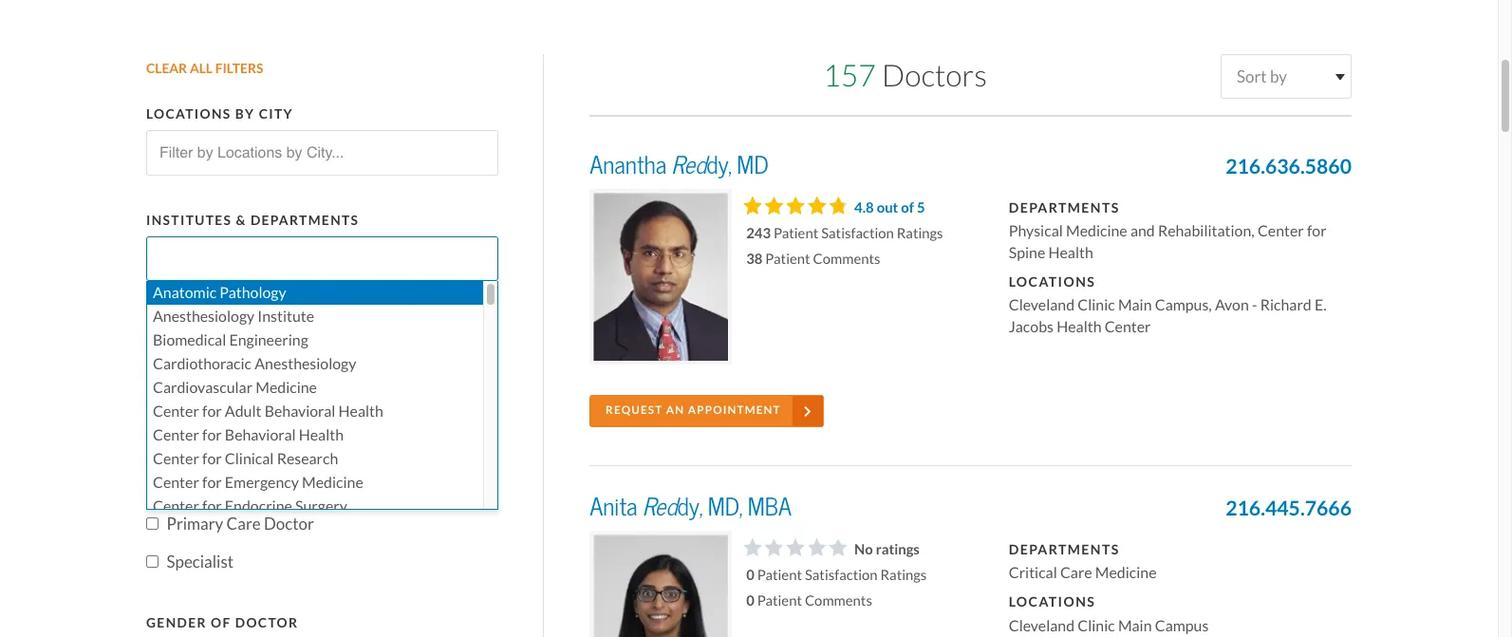 Task type: locate. For each thing, give the bounding box(es) containing it.
clinic
[[1078, 296, 1116, 315], [1078, 616, 1116, 635]]

1 horizontal spatial and
[[1131, 221, 1156, 240]]

1 vertical spatial cleveland
[[1009, 616, 1075, 635]]

by
[[235, 106, 255, 123]]

dy, for dy, md
[[707, 150, 732, 180]]

of up 'adults only'
[[188, 317, 208, 335]]

0 vertical spatial and
[[1131, 221, 1156, 240]]

1 main from the top
[[1119, 296, 1153, 315]]

0 vertical spatial care
[[146, 485, 186, 502]]

ratings
[[897, 224, 944, 242], [881, 566, 927, 584]]

rehabilitation,
[[1159, 221, 1255, 240]]

satisfaction down no
[[805, 566, 878, 584]]

center
[[1258, 221, 1305, 240], [1105, 317, 1152, 336], [153, 402, 199, 421], [153, 426, 199, 445], [153, 450, 199, 469], [153, 473, 199, 492], [153, 497, 199, 516]]

& for departments
[[236, 211, 247, 229]]

anatomic pathology anesthesiology institute biomedical engineering cardiothoracic anesthesiology cardiovascular medicine center for adult behavioral health center for behavioral health center for clinical research center for emergency medicine center for endocrine surgery
[[153, 283, 384, 516]]

2 vertical spatial locations
[[1009, 594, 1096, 611]]

of left 5
[[902, 198, 915, 216]]

ratings
[[876, 540, 920, 558]]

red for dy, md, mba
[[643, 492, 678, 522]]

& down the adult
[[231, 423, 243, 443]]

care right critical on the bottom of the page
[[1061, 563, 1093, 582]]

ratings inside 243 patient satisfaction ratings 38 patient comments
[[897, 224, 944, 242]]

health inside center for spine health
[[1049, 243, 1094, 262]]

comments down no
[[805, 591, 873, 609]]

1 vertical spatial comments
[[805, 591, 873, 609]]

ratings down ratings
[[881, 566, 927, 584]]

mba
[[748, 492, 792, 522]]

of
[[902, 198, 915, 216], [188, 317, 208, 335], [211, 614, 231, 631]]

1 vertical spatial dy,
[[678, 492, 703, 522]]

243 patient satisfaction ratings 38 patient comments
[[747, 224, 944, 268]]

main left campus, on the right top of page
[[1119, 296, 1153, 315]]

only up research
[[336, 423, 370, 443]]

satisfaction inside 0 patient satisfaction ratings 0 patient comments
[[805, 566, 878, 584]]

locations down critical on the bottom of the page
[[1009, 594, 1096, 611]]

None text field
[[152, 132, 492, 174], [152, 238, 310, 280], [152, 132, 492, 174], [152, 238, 310, 280]]

0 vertical spatial red
[[672, 150, 707, 180]]

gender of doctor
[[146, 614, 299, 631]]

for
[[1308, 221, 1327, 240], [202, 402, 222, 421], [202, 426, 222, 445], [202, 450, 222, 469], [202, 473, 222, 492], [202, 497, 222, 516]]

0 horizontal spatial care
[[146, 485, 186, 502]]

comments inside 0 patient satisfaction ratings 0 patient comments
[[805, 591, 873, 609]]

main inside locations cleveland clinic main campus
[[1119, 616, 1153, 635]]

doctor for primary care doctor
[[264, 513, 314, 534]]

care down provided
[[227, 513, 261, 534]]

anesthesiology up biomedical
[[153, 307, 255, 326]]

anantha <em>red</em>dy image
[[590, 189, 732, 365]]

0 down mba
[[747, 566, 755, 584]]

only down type of doctor
[[216, 346, 250, 367]]

departments for departments
[[1009, 199, 1120, 216]]

only
[[216, 346, 250, 367], [336, 423, 370, 443]]

0 patient satisfaction ratings 0 patient comments
[[747, 566, 927, 609]]

star rating icons image
[[744, 196, 844, 214]]

adult
[[225, 402, 262, 421]]

0 vertical spatial 0
[[747, 566, 755, 584]]

2 clinic from the top
[[1078, 616, 1116, 635]]

ratings down 5
[[897, 224, 944, 242]]

dy, left md
[[707, 150, 732, 180]]

cleveland down critical on the bottom of the page
[[1009, 616, 1075, 635]]

center down cleveland clinic main campus,
[[1105, 317, 1152, 336]]

clinic down departments critical care medicine
[[1078, 616, 1116, 635]]

locations down all on the left
[[146, 106, 231, 123]]

doctor down emergency on the left bottom of page
[[264, 513, 314, 534]]

2 main from the top
[[1119, 616, 1153, 635]]

care provided
[[146, 485, 267, 502]]

1 horizontal spatial adolescents
[[362, 384, 449, 405]]

care up primary care doctor checkbox
[[146, 485, 186, 502]]

1 vertical spatial 0
[[747, 591, 755, 609]]

anita <em>red</em>dy image
[[590, 530, 732, 637]]

dy, left md,
[[678, 492, 703, 522]]

cardiothoracic
[[153, 355, 252, 374]]

1 vertical spatial behavioral
[[225, 426, 296, 445]]

locations for by
[[146, 106, 231, 123]]

&
[[236, 211, 247, 229], [348, 384, 359, 405], [231, 423, 243, 443]]

0 vertical spatial locations
[[146, 106, 231, 123]]

comments
[[813, 250, 881, 268], [805, 591, 873, 609]]

red right anita
[[643, 492, 678, 522]]

1 vertical spatial doctor
[[264, 513, 314, 534]]

0 vertical spatial of
[[902, 198, 915, 216]]

doctor down pathology
[[212, 317, 275, 335]]

satisfaction inside 243 patient satisfaction ratings 38 patient comments
[[822, 224, 894, 242]]

departments up critical on the bottom of the page
[[1009, 541, 1120, 558]]

request
[[606, 404, 663, 417]]

locations
[[146, 106, 231, 123], [1009, 273, 1096, 290], [1009, 594, 1096, 611]]

children down both
[[167, 423, 228, 443]]

and for rehabilitation,
[[1131, 221, 1156, 240]]

1 vertical spatial children
[[167, 423, 228, 443]]

0 right 'anita <em>red</em>dy' image
[[747, 591, 755, 609]]

adults up cardiovascular
[[167, 346, 213, 367]]

0 horizontal spatial of
[[188, 317, 208, 335]]

provided
[[190, 485, 267, 502]]

0 vertical spatial satisfaction
[[822, 224, 894, 242]]

e.
[[1315, 296, 1327, 315]]

cleveland clinic main campus,
[[1009, 296, 1216, 315]]

behavioral up the children & adolescents only
[[265, 402, 336, 421]]

2 vertical spatial of
[[211, 614, 231, 631]]

2 vertical spatial doctor
[[235, 614, 299, 631]]

avon - richard e. jacobs health center
[[1009, 296, 1327, 336]]

an
[[667, 404, 685, 417]]

& up the children & adolescents only
[[348, 384, 359, 405]]

2 vertical spatial &
[[231, 423, 243, 443]]

patient
[[774, 224, 819, 242], [766, 250, 811, 268], [758, 566, 802, 584], [758, 591, 802, 609]]

and left rehabilitation,
[[1131, 221, 1156, 240]]

md,
[[708, 492, 743, 522]]

physical
[[1009, 221, 1063, 240]]

locations cleveland clinic main campus
[[1009, 594, 1209, 635]]

0 vertical spatial only
[[216, 346, 250, 367]]

locations by city
[[146, 106, 293, 123]]

of right 'gender'
[[211, 614, 231, 631]]

departments up physical
[[1009, 199, 1120, 216]]

center down 216.636.5860 link
[[1258, 221, 1305, 240]]

of for type of doctor
[[188, 317, 208, 335]]

1 vertical spatial clinic
[[1078, 616, 1116, 635]]

0 vertical spatial ratings
[[897, 224, 944, 242]]

0 vertical spatial children
[[283, 384, 344, 405]]

gender
[[146, 614, 207, 631]]

0 horizontal spatial children
[[167, 423, 228, 443]]

1 horizontal spatial dy,
[[707, 150, 732, 180]]

type of doctor
[[146, 317, 275, 335]]

doctor for type of doctor
[[212, 317, 275, 335]]

departments inside departments critical care medicine
[[1009, 541, 1120, 558]]

departments up pathology
[[251, 211, 359, 229]]

critical
[[1009, 563, 1058, 582]]

doctor right 'gender'
[[235, 614, 299, 631]]

5
[[917, 198, 926, 216]]

satisfaction down 4.8
[[822, 224, 894, 242]]

and up the children & adolescents only
[[254, 384, 280, 405]]

Primary Care Doctor checkbox
[[146, 518, 159, 530]]

1 horizontal spatial only
[[336, 423, 370, 443]]

1 vertical spatial &
[[348, 384, 359, 405]]

adolescents
[[362, 384, 449, 405], [246, 423, 332, 443]]

0 horizontal spatial only
[[216, 346, 250, 367]]

0
[[747, 566, 755, 584], [747, 591, 755, 609]]

cleveland
[[1009, 296, 1075, 315], [1009, 616, 1075, 635]]

1 vertical spatial adolescents
[[246, 423, 332, 443]]

locations for cleveland
[[1009, 594, 1096, 611]]

0 horizontal spatial adolescents
[[246, 423, 332, 443]]

comments for anantha red dy, md
[[813, 250, 881, 268]]

1 vertical spatial red
[[643, 492, 678, 522]]

red right anantha
[[672, 150, 707, 180]]

of for gender of doctor
[[211, 614, 231, 631]]

doctor
[[212, 317, 275, 335], [264, 513, 314, 534], [235, 614, 299, 631]]

0 vertical spatial clinic
[[1078, 296, 1116, 315]]

cardiovascular
[[153, 378, 253, 397]]

1 horizontal spatial care
[[227, 513, 261, 534]]

0 vertical spatial cleveland
[[1009, 296, 1075, 315]]

adults
[[167, 346, 213, 367], [204, 384, 250, 405]]

157 doctors
[[824, 57, 988, 95]]

1 vertical spatial care
[[227, 513, 261, 534]]

dy,
[[707, 150, 732, 180], [678, 492, 703, 522]]

richard
[[1261, 296, 1312, 315]]

0 vertical spatial dy,
[[707, 150, 732, 180]]

children & adolescents only
[[167, 423, 370, 443]]

md
[[737, 150, 769, 180]]

medicine up locations cleveland clinic main campus at the right bottom
[[1096, 563, 1157, 582]]

center inside center for spine health
[[1258, 221, 1305, 240]]

2 vertical spatial care
[[1061, 563, 1093, 582]]

cleveland up jacobs
[[1009, 296, 1075, 315]]

1 vertical spatial only
[[336, 423, 370, 443]]

0 vertical spatial &
[[236, 211, 247, 229]]

satisfaction
[[822, 224, 894, 242], [805, 566, 878, 584]]

children
[[283, 384, 344, 405], [167, 423, 228, 443]]

care inside departments critical care medicine
[[1061, 563, 1093, 582]]

1 vertical spatial anesthesiology
[[255, 355, 357, 374]]

2 cleveland from the top
[[1009, 616, 1075, 635]]

0 vertical spatial adults
[[167, 346, 213, 367]]

1 vertical spatial of
[[188, 317, 208, 335]]

adults down cardiothoracic
[[204, 384, 250, 405]]

departments
[[1009, 199, 1120, 216], [251, 211, 359, 229], [1009, 541, 1120, 558]]

physical medicine and rehabilitation,
[[1009, 221, 1258, 240]]

clinic down physical medicine and rehabilitation,
[[1078, 296, 1116, 315]]

health
[[1049, 243, 1094, 262], [1057, 317, 1102, 336], [339, 402, 384, 421], [299, 426, 344, 445]]

behavioral up clinical
[[225, 426, 296, 445]]

1 vertical spatial satisfaction
[[805, 566, 878, 584]]

center inside avon - richard e. jacobs health center
[[1105, 317, 1152, 336]]

center down children & adolescents only checkbox
[[153, 450, 199, 469]]

center up primary
[[153, 473, 199, 492]]

care
[[146, 485, 186, 502], [227, 513, 261, 534], [1061, 563, 1093, 582]]

& right 'institutes'
[[236, 211, 247, 229]]

locations inside locations cleveland clinic main campus
[[1009, 594, 1096, 611]]

locations down spine
[[1009, 273, 1096, 290]]

out
[[877, 198, 899, 216]]

city
[[259, 106, 293, 123]]

2 horizontal spatial care
[[1061, 563, 1093, 582]]

ratings inside 0 patient satisfaction ratings 0 patient comments
[[881, 566, 927, 584]]

0 vertical spatial behavioral
[[265, 402, 336, 421]]

1 horizontal spatial of
[[211, 614, 231, 631]]

2 0 from the top
[[747, 591, 755, 609]]

1 0 from the top
[[747, 566, 755, 584]]

comments down 4.8
[[813, 250, 881, 268]]

medicine
[[1066, 221, 1128, 240], [256, 378, 317, 397], [302, 473, 364, 492], [1096, 563, 1157, 582]]

request an appointment link
[[590, 395, 824, 427]]

endocrine
[[225, 497, 292, 516]]

0 horizontal spatial and
[[254, 384, 280, 405]]

clinic inside locations cleveland clinic main campus
[[1078, 616, 1116, 635]]

departments critical care medicine
[[1009, 541, 1157, 582]]

main left campus
[[1119, 616, 1153, 635]]

1 vertical spatial main
[[1119, 616, 1153, 635]]

comments inside 243 patient satisfaction ratings 38 patient comments
[[813, 250, 881, 268]]

0 vertical spatial comments
[[813, 250, 881, 268]]

1 vertical spatial ratings
[[881, 566, 927, 584]]

medicine right physical
[[1066, 221, 1128, 240]]

engineering
[[229, 331, 308, 350]]

0 horizontal spatial dy,
[[678, 492, 703, 522]]

behavioral
[[265, 402, 336, 421], [225, 426, 296, 445]]

jacobs
[[1009, 317, 1054, 336]]

research
[[277, 450, 338, 469]]

0 vertical spatial doctor
[[212, 317, 275, 335]]

anesthesiology up both adults and children & adolescents
[[255, 355, 357, 374]]

spine
[[1009, 243, 1046, 262]]

1 vertical spatial and
[[254, 384, 280, 405]]

clear all filters link
[[146, 54, 498, 85]]

children up the children & adolescents only
[[283, 384, 344, 405]]

red
[[672, 150, 707, 180], [643, 492, 678, 522]]

0 vertical spatial main
[[1119, 296, 1153, 315]]



Task type: vqa. For each thing, say whether or not it's contained in the screenshot.
5
yes



Task type: describe. For each thing, give the bounding box(es) containing it.
clinical
[[225, 450, 274, 469]]

all
[[190, 60, 213, 77]]

216.636.5860 link
[[1226, 152, 1352, 182]]

institutes
[[146, 211, 232, 229]]

request an appointment
[[606, 404, 781, 417]]

red for dy, md
[[672, 150, 707, 180]]

center up primary care doctor checkbox
[[153, 497, 199, 516]]

157
[[824, 57, 876, 95]]

campus
[[1156, 616, 1209, 635]]

medicine up surgery
[[302, 473, 364, 492]]

anita
[[590, 492, 638, 522]]

for inside center for spine health
[[1308, 221, 1327, 240]]

doctors
[[882, 57, 988, 95]]

clear all filters
[[146, 60, 263, 77]]

pathology
[[220, 283, 286, 302]]

0 vertical spatial adolescents
[[362, 384, 449, 405]]

filters
[[215, 60, 263, 77]]

anita red dy, md, mba
[[590, 492, 792, 522]]

no
[[855, 540, 874, 558]]

1 clinic from the top
[[1078, 296, 1116, 315]]

& for adolescents
[[231, 423, 243, 443]]

surgery
[[295, 497, 347, 516]]

satisfaction for anantha red dy, md
[[822, 224, 894, 242]]

appointment
[[688, 404, 781, 417]]

cleveland inside locations cleveland clinic main campus
[[1009, 616, 1075, 635]]

biomedical
[[153, 331, 226, 350]]

dy, for dy, md, mba
[[678, 492, 703, 522]]

emergency
[[225, 473, 299, 492]]

1 vertical spatial locations
[[1009, 273, 1096, 290]]

216.636.5860
[[1226, 154, 1352, 179]]

216.445.7666 link
[[1226, 493, 1352, 524]]

institutes & departments
[[146, 211, 359, 229]]

anantha red dy, md
[[590, 150, 769, 180]]

primary care doctor
[[167, 513, 314, 534]]

243
[[747, 224, 771, 242]]

campus,
[[1156, 296, 1213, 315]]

center down both adults and children & adolescents option
[[153, 402, 199, 421]]

38
[[747, 250, 763, 268]]

ratings for anantha red dy, md
[[897, 224, 944, 242]]

comments for anita red dy, md, mba
[[805, 591, 873, 609]]

0 vertical spatial anesthesiology
[[153, 307, 255, 326]]

Both Adults and Children & Adolescents checkbox
[[146, 388, 159, 401]]

4.8 out of 5
[[855, 198, 926, 216]]

avon
[[1216, 296, 1250, 315]]

Adults Only checkbox
[[146, 350, 159, 362]]

doctor for gender of doctor
[[235, 614, 299, 631]]

216.445.7666
[[1226, 495, 1352, 521]]

no ratings
[[855, 540, 920, 558]]

1 vertical spatial adults
[[204, 384, 250, 405]]

center for spine health
[[1009, 221, 1327, 262]]

institute
[[258, 307, 314, 326]]

type
[[146, 317, 184, 335]]

Children & Adolescents Only checkbox
[[146, 427, 159, 439]]

2 horizontal spatial of
[[902, 198, 915, 216]]

both
[[167, 384, 201, 405]]

medicine inside departments critical care medicine
[[1096, 563, 1157, 582]]

primary
[[167, 513, 223, 534]]

-
[[1253, 296, 1258, 315]]

satisfaction for anita red dy, md, mba
[[805, 566, 878, 584]]

medicine up the children & adolescents only
[[256, 378, 317, 397]]

4.8
[[855, 198, 874, 216]]

adults only
[[167, 346, 250, 367]]

anatomic
[[153, 283, 217, 302]]

ratings for anita red dy, md, mba
[[881, 566, 927, 584]]

specialist
[[167, 552, 234, 573]]

1 cleveland from the top
[[1009, 296, 1075, 315]]

and for children
[[254, 384, 280, 405]]

1 horizontal spatial children
[[283, 384, 344, 405]]

Specialist checkbox
[[146, 556, 159, 568]]

center down both
[[153, 426, 199, 445]]

health inside avon - richard e. jacobs health center
[[1057, 317, 1102, 336]]

departments for departments critical care medicine
[[1009, 541, 1120, 558]]

4.8 out of 5 link
[[855, 198, 926, 216]]

clear
[[146, 60, 187, 77]]

anantha
[[590, 150, 667, 180]]

both adults and children & adolescents
[[167, 384, 449, 405]]



